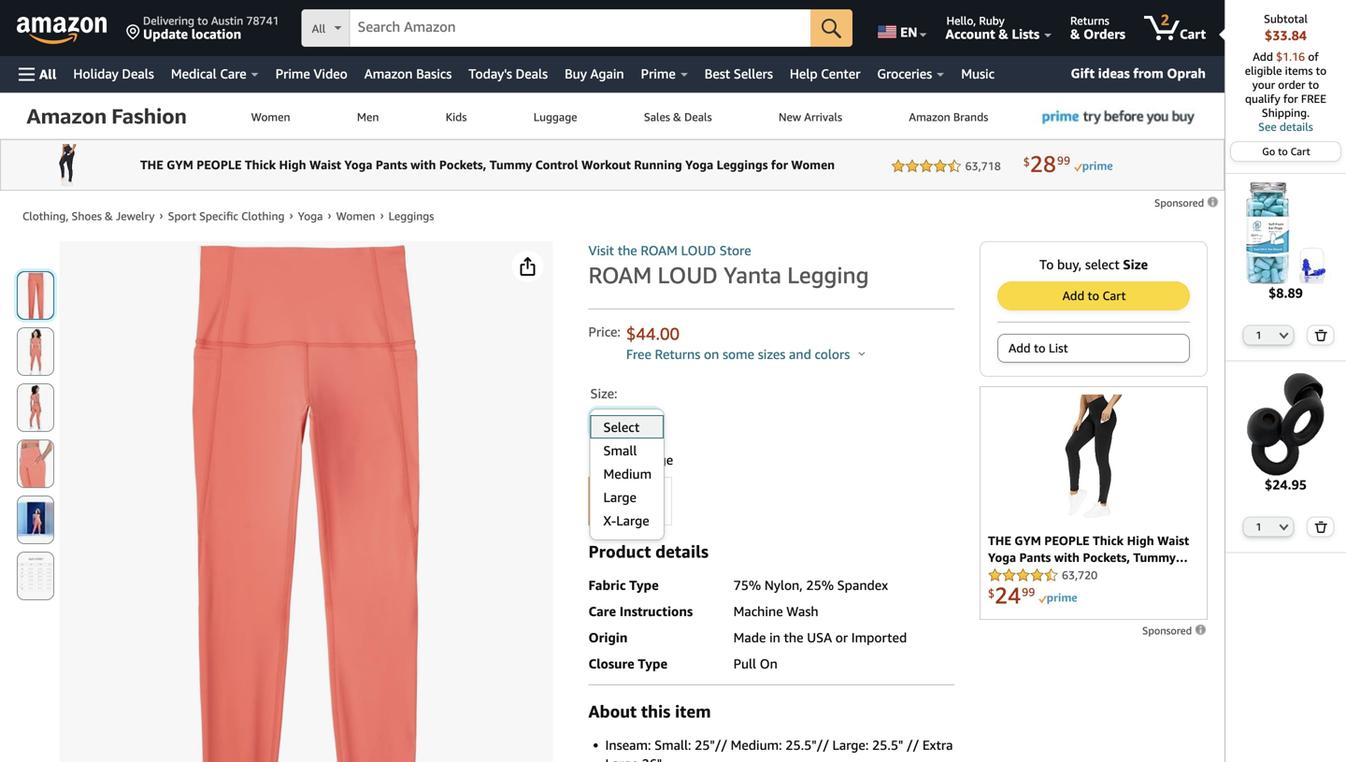 Task type: locate. For each thing, give the bounding box(es) containing it.
1 vertical spatial type
[[638, 656, 668, 672]]

1 horizontal spatial care
[[589, 604, 616, 619]]

to inside add to list radio
[[1034, 341, 1046, 355]]

0 vertical spatial all
[[312, 22, 326, 35]]

for
[[1284, 92, 1299, 105]]

1 horizontal spatial amazon
[[909, 110, 951, 123]]

popover image
[[859, 351, 865, 356]]

amazon left brands
[[909, 110, 951, 123]]

1 horizontal spatial returns
[[1071, 14, 1110, 27]]

add down buy,
[[1063, 289, 1085, 303]]

en link
[[867, 5, 936, 51]]

1 vertical spatial large
[[617, 513, 650, 528]]

1 vertical spatial sponsored link
[[1143, 624, 1208, 637]]

1 horizontal spatial women link
[[336, 210, 376, 223]]

large down "large" link
[[617, 513, 650, 528]]

large inside inseam: small: 25"// medium: 25.5"// large: 25.5" // extra large 26"
[[606, 756, 639, 762]]

roam down visit
[[589, 261, 652, 289]]

1 prime from the left
[[276, 66, 310, 81]]

about this item
[[589, 701, 711, 722]]

dropdown image for $8.89
[[1280, 332, 1289, 339]]

1 horizontal spatial deals
[[516, 66, 548, 81]]

1 vertical spatial 1
[[1256, 521, 1262, 533]]

2 1 from the top
[[1256, 521, 1262, 533]]

details down shipping. at the top right of page
[[1280, 120, 1314, 133]]

1 horizontal spatial cart
[[1180, 26, 1207, 42]]

& for account
[[999, 26, 1009, 42]]

sport
[[168, 210, 196, 223]]

cart down the see details link
[[1291, 145, 1311, 158]]

0 vertical spatial amazon
[[365, 66, 413, 81]]

› left yoga link at top left
[[290, 209, 293, 222]]

dropdown image
[[1280, 332, 1289, 339], [643, 419, 652, 426], [1280, 523, 1289, 531]]

to right go
[[1279, 145, 1289, 158]]

1 vertical spatial returns
[[655, 347, 701, 362]]

machine
[[734, 604, 783, 619]]

1 vertical spatial amazon
[[909, 110, 951, 123]]

nylon,
[[765, 578, 803, 593]]

amazon left the "basics"
[[365, 66, 413, 81]]

the right in
[[784, 630, 804, 645]]

dropdown image left delete icon
[[1280, 332, 1289, 339]]

& left orders
[[1071, 26, 1081, 42]]

1 vertical spatial loud
[[658, 261, 718, 289]]

care instructions
[[589, 604, 693, 619]]

arrivals
[[805, 110, 843, 123]]

0 horizontal spatial care
[[220, 66, 247, 81]]

size:
[[591, 386, 618, 401]]

type for closure type
[[638, 656, 668, 672]]

amazon
[[365, 66, 413, 81], [909, 110, 951, 123]]

to for add to cart
[[1088, 289, 1100, 303]]

details down cocao image
[[656, 542, 709, 562]]

add $1.16
[[1253, 50, 1309, 63]]

yanta
[[724, 261, 782, 289]]

0 horizontal spatial deals
[[122, 66, 154, 81]]

luggage
[[534, 110, 578, 123]]

select for select
[[602, 416, 636, 430]]

0 horizontal spatial prime
[[276, 66, 310, 81]]

loud left store on the top of page
[[681, 243, 716, 258]]

roam right visit
[[641, 243, 678, 258]]

prime left video
[[276, 66, 310, 81]]

add inside "navigation" "navigation"
[[1253, 50, 1274, 63]]

deals right today's
[[516, 66, 548, 81]]

account & lists
[[946, 26, 1040, 42]]

select option
[[590, 415, 664, 439]]

leave feedback on sponsored ad element
[[1155, 197, 1221, 209], [1143, 625, 1208, 637]]

the inside visit the roam loud store roam loud yanta legging
[[618, 243, 638, 258]]

& left lists
[[999, 26, 1009, 42]]

add up eligible
[[1253, 50, 1274, 63]]

to inside go to cart link
[[1279, 145, 1289, 158]]

amazon fashion image
[[26, 94, 206, 140]]

to down of
[[1317, 64, 1327, 77]]

women inside "navigation" "navigation"
[[251, 110, 290, 123]]

1 vertical spatial cart
[[1291, 145, 1311, 158]]

care right medical
[[220, 66, 247, 81]]

1 vertical spatial the
[[784, 630, 804, 645]]

leggings link
[[389, 210, 434, 223]]

gift
[[1071, 65, 1095, 81]]

cart right 2
[[1180, 26, 1207, 42]]

all up prime video
[[312, 22, 326, 35]]

1 vertical spatial women
[[336, 210, 376, 223]]

› right "yoga"
[[328, 209, 332, 222]]

2 horizontal spatial deals
[[685, 110, 712, 123]]

deals
[[122, 66, 154, 81], [516, 66, 548, 81], [685, 110, 712, 123]]

2 prime from the left
[[641, 66, 676, 81]]

update
[[143, 26, 188, 42]]

0 horizontal spatial returns
[[655, 347, 701, 362]]

to for add to list
[[1034, 341, 1046, 355]]

0 vertical spatial loud
[[681, 243, 716, 258]]

qualify
[[1246, 92, 1281, 105]]

0 horizontal spatial details
[[656, 542, 709, 562]]

amazon for amazon brands
[[909, 110, 951, 123]]

1
[[1256, 329, 1262, 342], [1256, 521, 1262, 533]]

add left list
[[1009, 341, 1031, 355]]

the right visit
[[618, 243, 638, 258]]

returns up gift
[[1071, 14, 1110, 27]]

holiday deals link
[[65, 61, 163, 87]]

0 vertical spatial 1
[[1256, 329, 1262, 342]]

0 horizontal spatial add
[[1009, 341, 1031, 355]]

› left leggings link
[[380, 209, 384, 222]]

list box
[[590, 415, 664, 532]]

1 horizontal spatial details
[[1280, 120, 1314, 133]]

orders
[[1084, 26, 1126, 42]]

some
[[723, 347, 755, 362]]

cart down select
[[1103, 289, 1126, 303]]

0 vertical spatial details
[[1280, 120, 1314, 133]]

details inside the see details link
[[1280, 120, 1314, 133]]

sponsored
[[1155, 197, 1207, 209], [1143, 625, 1195, 637]]

25%
[[807, 578, 834, 593]]

help center
[[790, 66, 861, 81]]

pull
[[734, 656, 757, 672]]

your
[[1253, 78, 1276, 91]]

1 left delete icon
[[1256, 329, 1262, 342]]

large
[[604, 490, 637, 505], [617, 513, 650, 528], [606, 756, 639, 762]]

to left list
[[1034, 341, 1046, 355]]

& inside returns & orders
[[1071, 26, 1081, 42]]

item
[[675, 701, 711, 722]]

0 vertical spatial returns
[[1071, 14, 1110, 27]]

location
[[191, 26, 242, 42]]

& right sales
[[674, 110, 682, 123]]

0 horizontal spatial amazon
[[365, 66, 413, 81]]

dropdown image left delete image
[[1280, 523, 1289, 531]]

1 left delete image
[[1256, 521, 1262, 533]]

type up care instructions
[[630, 578, 659, 593]]

best sellers
[[705, 66, 773, 81]]

select
[[1086, 257, 1120, 272]]

cart for go to cart
[[1291, 145, 1311, 158]]

clothing,
[[22, 210, 69, 223]]

to left 'austin'
[[197, 14, 208, 27]]

this
[[641, 701, 671, 722]]

list
[[1049, 341, 1069, 355]]

0 vertical spatial the
[[618, 243, 638, 258]]

to inside 'delivering to austin 78741 update location'
[[197, 14, 208, 27]]

groceries link
[[869, 61, 953, 87]]

1 horizontal spatial prime
[[641, 66, 676, 81]]

add inside radio
[[1009, 341, 1031, 355]]

0 vertical spatial type
[[630, 578, 659, 593]]

& right shoes
[[105, 210, 113, 223]]

made in the usa or imported
[[734, 630, 907, 645]]

large up x-large link
[[604, 490, 637, 505]]

list box containing select
[[590, 415, 664, 532]]

type for fabric type
[[630, 578, 659, 593]]

holiday deals
[[73, 66, 154, 81]]

type right closure
[[638, 656, 668, 672]]

select inside 'select small medium large x-large'
[[604, 419, 640, 435]]

0 vertical spatial dropdown image
[[1280, 332, 1289, 339]]

price:
[[589, 324, 621, 340]]

medium
[[604, 466, 652, 482]]

0 vertical spatial roam
[[641, 243, 678, 258]]

None submit
[[811, 9, 853, 47], [18, 272, 53, 319], [1309, 326, 1334, 345], [18, 328, 53, 375], [18, 384, 53, 431], [18, 441, 53, 487], [18, 497, 53, 543], [1309, 517, 1334, 536], [18, 553, 53, 600], [811, 9, 853, 47], [18, 272, 53, 319], [1309, 326, 1334, 345], [18, 328, 53, 375], [18, 384, 53, 431], [18, 441, 53, 487], [18, 497, 53, 543], [1309, 517, 1334, 536], [18, 553, 53, 600]]

2 vertical spatial cart
[[1103, 289, 1126, 303]]

free returns on some sizes and colors
[[627, 347, 854, 362]]

kids link
[[413, 94, 501, 138]]

prime up sales
[[641, 66, 676, 81]]

0 horizontal spatial all
[[39, 66, 57, 82]]

25.5"//
[[786, 737, 829, 753]]

women link
[[218, 94, 324, 138], [336, 210, 376, 223]]

women link right "yoga"
[[336, 210, 376, 223]]

prime try before you buy image
[[1034, 94, 1205, 139]]

0 horizontal spatial women link
[[218, 94, 324, 138]]

women right "yoga"
[[336, 210, 376, 223]]

1 horizontal spatial the
[[784, 630, 804, 645]]

1 horizontal spatial women
[[336, 210, 376, 223]]

returns down $44.00
[[655, 347, 701, 362]]

prime for prime
[[641, 66, 676, 81]]

today's
[[469, 66, 512, 81]]

0 vertical spatial add
[[1253, 50, 1274, 63]]

0 horizontal spatial women
[[251, 110, 290, 123]]

Search Amazon text field
[[350, 10, 811, 46]]

care down fabric
[[589, 604, 616, 619]]

0 vertical spatial sponsored
[[1155, 197, 1207, 209]]

1 horizontal spatial add
[[1063, 289, 1085, 303]]

1 vertical spatial women link
[[336, 210, 376, 223]]

1 vertical spatial all
[[39, 66, 57, 82]]

details for see details
[[1280, 120, 1314, 133]]

25.5"
[[873, 737, 904, 753]]

2 horizontal spatial cart
[[1291, 145, 1311, 158]]

loud down visit the roam loud store link
[[658, 261, 718, 289]]

order
[[1279, 78, 1306, 91]]

1 vertical spatial care
[[589, 604, 616, 619]]

1 vertical spatial details
[[656, 542, 709, 562]]

deals right sales
[[685, 110, 712, 123]]

dropdown image up small link
[[643, 419, 652, 426]]

sales
[[644, 110, 671, 123]]

colors
[[815, 347, 850, 362]]

eligible
[[1246, 64, 1283, 77]]

basics
[[416, 66, 452, 81]]

0 horizontal spatial the
[[618, 243, 638, 258]]

women down the prime video link
[[251, 110, 290, 123]]

cart
[[1180, 26, 1207, 42], [1291, 145, 1311, 158], [1103, 289, 1126, 303]]

from
[[1134, 65, 1164, 81]]

0 vertical spatial large
[[604, 490, 637, 505]]

on
[[760, 656, 778, 672]]

all down amazon image
[[39, 66, 57, 82]]

and
[[789, 347, 812, 362]]

2 vertical spatial dropdown image
[[1280, 523, 1289, 531]]

visit
[[589, 243, 615, 258]]

2 vertical spatial large
[[606, 756, 639, 762]]

yoga link
[[298, 210, 323, 223]]

women link down the prime video link
[[218, 94, 324, 138]]

prime for prime video
[[276, 66, 310, 81]]

option group
[[583, 473, 955, 529]]

women
[[251, 110, 290, 123], [336, 210, 376, 223]]

color: orange
[[591, 452, 674, 468]]

2 vertical spatial add
[[1009, 341, 1031, 355]]

buy again
[[565, 66, 624, 81]]

add to list
[[1009, 341, 1069, 355]]

0 horizontal spatial cart
[[1103, 289, 1126, 303]]

1 vertical spatial add
[[1063, 289, 1085, 303]]

cart for add to cart
[[1103, 289, 1126, 303]]

deals right holiday
[[122, 66, 154, 81]]

add for add to cart
[[1063, 289, 1085, 303]]

1 vertical spatial sponsored
[[1143, 625, 1195, 637]]

the
[[618, 243, 638, 258], [784, 630, 804, 645]]

0 vertical spatial women
[[251, 110, 290, 123]]

gift ideas from oprah link
[[1064, 62, 1214, 86]]

buy
[[565, 66, 587, 81]]

1 horizontal spatial all
[[312, 22, 326, 35]]

to down to buy, select size in the top right of the page
[[1088, 289, 1100, 303]]

see details link
[[1236, 120, 1337, 134]]

austin
[[211, 14, 244, 27]]

0 vertical spatial care
[[220, 66, 247, 81]]

help center link
[[782, 61, 869, 87]]

1 1 from the top
[[1256, 329, 1262, 342]]

care
[[220, 66, 247, 81], [589, 604, 616, 619]]

medium:
[[731, 737, 783, 753]]

› left the sport
[[160, 209, 163, 222]]

large link
[[591, 485, 664, 509]]

large down inseam:
[[606, 756, 639, 762]]

2 horizontal spatial add
[[1253, 50, 1274, 63]]



Task type: vqa. For each thing, say whether or not it's contained in the screenshot.


Task type: describe. For each thing, give the bounding box(es) containing it.
x-large link
[[591, 509, 664, 532]]

holiday
[[73, 66, 119, 81]]

select small medium large x-large
[[604, 419, 652, 528]]

75%
[[734, 578, 761, 593]]

all inside search field
[[312, 22, 326, 35]]

prime video link
[[267, 61, 356, 87]]

cocao image
[[636, 478, 672, 525]]

1 for $24.95
[[1256, 521, 1262, 533]]

music link
[[953, 61, 1004, 87]]

medical care link
[[163, 61, 267, 87]]

2
[[1161, 11, 1170, 29]]

large:
[[833, 737, 869, 753]]

inseam: small: 25"// medium: 25.5"// large: 25.5" // extra large 26"
[[606, 737, 954, 762]]

groceries
[[878, 66, 933, 81]]

small:
[[655, 737, 692, 753]]

sport specific clothing link
[[168, 210, 285, 223]]

lists
[[1012, 26, 1040, 42]]

of
[[1309, 50, 1320, 63]]

sellers
[[734, 66, 773, 81]]

select link
[[591, 415, 664, 439]]

returns inside returns & orders
[[1071, 14, 1110, 27]]

to up "free"
[[1309, 78, 1320, 91]]

subtotal
[[1265, 12, 1308, 25]]

sales & deals
[[644, 110, 712, 123]]

& inside clothing, shoes & jewelry › sport specific clothing › yoga › women › leggings
[[105, 210, 113, 223]]

deals for holiday deals
[[122, 66, 154, 81]]

$1.16
[[1277, 50, 1306, 63]]

0 vertical spatial sponsored link
[[1155, 194, 1221, 212]]

closure type
[[589, 656, 668, 672]]

buy again link
[[557, 61, 633, 87]]

leggings
[[389, 210, 434, 223]]

0 vertical spatial leave feedback on sponsored ad element
[[1155, 197, 1221, 209]]

again
[[591, 66, 624, 81]]

fabric type
[[589, 578, 659, 593]]

amazon image
[[17, 17, 108, 45]]

orange image
[[590, 478, 625, 525]]

1 vertical spatial leave feedback on sponsored ad element
[[1143, 625, 1208, 637]]

to
[[1040, 257, 1054, 272]]

spandex
[[838, 578, 888, 593]]

75% nylon, 25% spandex
[[734, 578, 888, 593]]

amazon basics
[[365, 66, 452, 81]]

specific
[[199, 210, 238, 223]]

2 › from the left
[[290, 209, 293, 222]]

deals for today's deals
[[516, 66, 548, 81]]

color:
[[591, 452, 626, 468]]

usa
[[807, 630, 832, 645]]

1 vertical spatial roam
[[589, 261, 652, 289]]

women inside clothing, shoes & jewelry › sport specific clothing › yoga › women › leggings
[[336, 210, 376, 223]]

kids
[[446, 110, 467, 123]]

medium link
[[591, 462, 664, 485]]

product details
[[589, 542, 709, 562]]

luggage link
[[501, 94, 611, 138]]

roam loud yanta legging image
[[191, 245, 421, 762]]

care inside "navigation" "navigation"
[[220, 66, 247, 81]]

best
[[705, 66, 731, 81]]

amazon brands link
[[876, 94, 1022, 138]]

clothing
[[241, 210, 285, 223]]

store
[[720, 243, 752, 258]]

see
[[1259, 120, 1277, 133]]

1 › from the left
[[160, 209, 163, 222]]

to for delivering to austin 78741 update location
[[197, 14, 208, 27]]

free
[[1302, 92, 1327, 105]]

new arrivals link
[[746, 94, 876, 138]]

add for add to list
[[1009, 341, 1031, 355]]

imported
[[852, 630, 907, 645]]

center
[[821, 66, 861, 81]]

25"//
[[695, 737, 728, 753]]

amazon basics link
[[356, 61, 460, 87]]

to for go to cart
[[1279, 145, 1289, 158]]

medical
[[171, 66, 217, 81]]

see details
[[1259, 120, 1314, 133]]

best sellers link
[[697, 61, 782, 87]]

loop quiet ear plugs for noise reduction &ndash; super soft, reusable hearing protection in flexible silicone for sleep, noise sensitivity - 8 ear tips in xs/s/m/l &ndash; 26db &amp; nrr 14 noise cancelling &ndash; black image
[[1235, 373, 1338, 475]]

jewelry
[[116, 210, 155, 223]]

instructions
[[620, 604, 693, 619]]

add to cart
[[1063, 289, 1126, 303]]

delete image
[[1315, 521, 1329, 533]]

& for returns
[[1071, 26, 1081, 42]]

26"
[[642, 756, 662, 762]]

returns inside button
[[655, 347, 701, 362]]

dropdown image for $24.95
[[1280, 523, 1289, 531]]

on
[[704, 347, 720, 362]]

clothing, shoes & jewelry link
[[22, 210, 155, 223]]

navigation navigation
[[0, 0, 1347, 762]]

en
[[901, 24, 918, 40]]

brands
[[954, 110, 989, 123]]

today's deals
[[469, 66, 548, 81]]

0 vertical spatial cart
[[1180, 26, 1207, 42]]

pull on
[[734, 656, 778, 672]]

3 › from the left
[[328, 209, 332, 222]]

0 vertical spatial women link
[[218, 94, 324, 138]]

about
[[589, 701, 637, 722]]

music
[[962, 66, 995, 81]]

add for add $1.16
[[1253, 50, 1274, 63]]

Add to Cart submit
[[999, 282, 1190, 310]]

4 › from the left
[[380, 209, 384, 222]]

x-
[[604, 513, 617, 528]]

visit the roam loud store link
[[589, 243, 752, 258]]

free returns on some sizes and colors button
[[627, 345, 865, 364]]

shipping.
[[1263, 106, 1310, 119]]

amazon for amazon basics
[[365, 66, 413, 81]]

hello,
[[947, 14, 977, 27]]

medical care
[[171, 66, 247, 81]]

delivering to austin 78741 update location
[[143, 14, 279, 42]]

lysian ultra soft foam earplugs sleep, 38db snr 31db nrr sound blocking noise cancelling ear plugs for sleeping, travel, shooting and working -60 pairs pack (lake blue) image
[[1235, 181, 1338, 284]]

returns & orders
[[1071, 14, 1126, 42]]

all inside button
[[39, 66, 57, 82]]

new
[[779, 110, 802, 123]]

go
[[1263, 145, 1276, 158]]

$24.95
[[1265, 477, 1308, 492]]

& for sales
[[674, 110, 682, 123]]

delete image
[[1315, 329, 1329, 342]]

items
[[1286, 64, 1314, 77]]

legging
[[788, 261, 869, 289]]

1 vertical spatial dropdown image
[[643, 419, 652, 426]]

oprah
[[1168, 65, 1207, 81]]

yoga
[[298, 210, 323, 223]]

size
[[1124, 257, 1149, 272]]

details for product details
[[656, 542, 709, 562]]

prime link
[[633, 61, 697, 87]]

select for select small medium large x-large
[[604, 419, 640, 435]]

1 for $8.89
[[1256, 329, 1262, 342]]

Add to List submit
[[999, 335, 1190, 362]]

Add to List radio
[[998, 334, 1191, 363]]

ideas
[[1099, 65, 1131, 81]]

in
[[770, 630, 781, 645]]

All search field
[[302, 9, 853, 49]]

orange
[[629, 452, 674, 468]]



